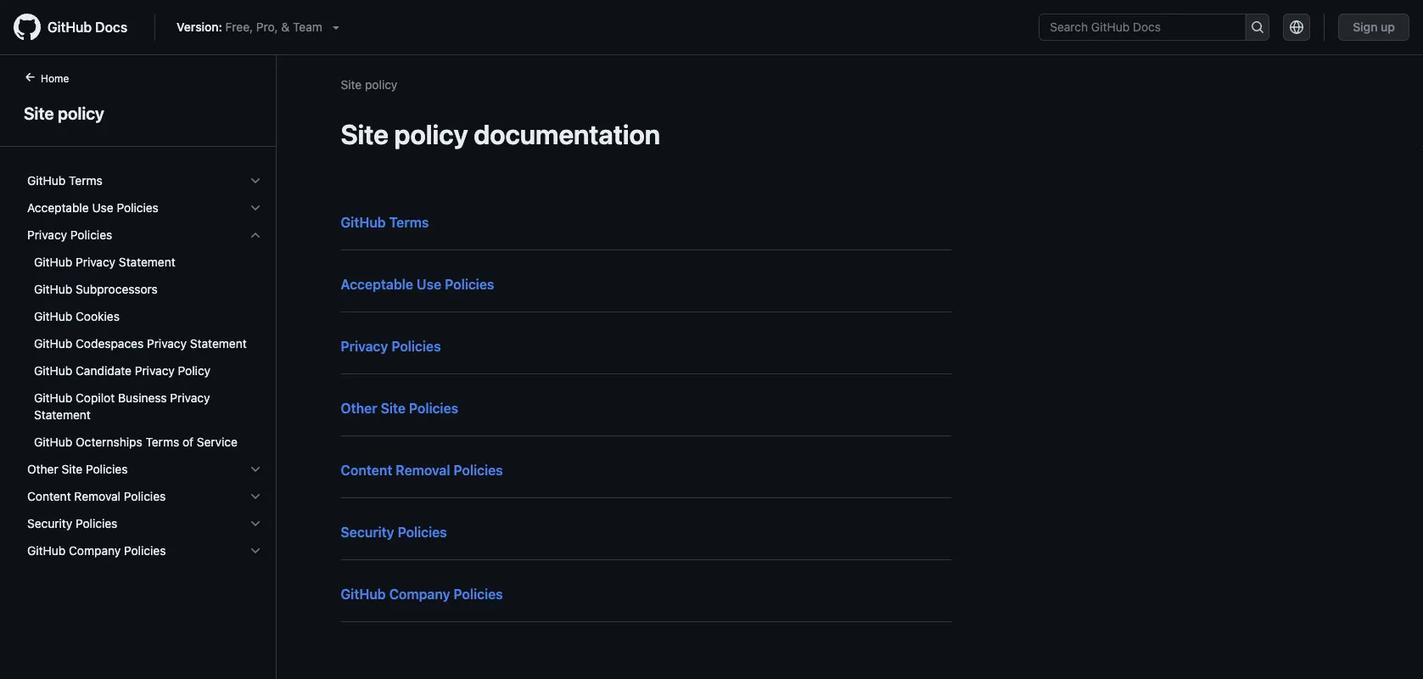 Task type: locate. For each thing, give the bounding box(es) containing it.
0 horizontal spatial github company policies
[[27, 544, 166, 558]]

0 horizontal spatial security
[[27, 517, 72, 531]]

codespaces
[[76, 337, 144, 351]]

None search field
[[1039, 14, 1270, 41]]

acceptable up github privacy statement at the top left of page
[[27, 201, 89, 215]]

3 sc 9kayk9 0 image from the top
[[249, 463, 262, 476]]

0 horizontal spatial site policy link
[[20, 100, 256, 126]]

1 horizontal spatial github terms
[[341, 214, 429, 230]]

pro,
[[256, 20, 278, 34]]

github inside dropdown button
[[27, 174, 66, 188]]

github
[[48, 19, 92, 35], [27, 174, 66, 188], [341, 214, 386, 230], [34, 255, 72, 269], [34, 282, 72, 296], [34, 309, 72, 323], [34, 337, 72, 351], [34, 364, 72, 378], [34, 391, 72, 405], [34, 435, 72, 449], [27, 544, 66, 558], [341, 586, 386, 602]]

4 sc 9kayk9 0 image from the top
[[249, 544, 262, 558]]

policy
[[365, 77, 398, 91], [58, 103, 104, 123], [394, 118, 468, 150]]

content removal policies
[[341, 462, 503, 478], [27, 489, 166, 503]]

0 horizontal spatial acceptable use policies
[[27, 201, 159, 215]]

github terms inside dropdown button
[[27, 174, 103, 188]]

acceptable use policies link
[[341, 276, 494, 292]]

github docs
[[48, 19, 127, 35]]

1 vertical spatial github terms
[[341, 214, 429, 230]]

1 vertical spatial site policy
[[24, 103, 104, 123]]

github inside dropdown button
[[27, 544, 66, 558]]

use down github terms dropdown button
[[92, 201, 113, 215]]

0 vertical spatial acceptable use policies
[[27, 201, 159, 215]]

github terms up acceptable use policies link
[[341, 214, 429, 230]]

sc 9kayk9 0 image inside acceptable use policies dropdown button
[[249, 201, 262, 215]]

1 vertical spatial use
[[417, 276, 442, 292]]

policy
[[178, 364, 211, 378]]

0 vertical spatial github terms
[[27, 174, 103, 188]]

site policy link down triangle down icon
[[341, 77, 398, 91]]

1 vertical spatial company
[[389, 586, 450, 602]]

1 vertical spatial acceptable use policies
[[341, 276, 494, 292]]

sc 9kayk9 0 image inside github terms dropdown button
[[249, 174, 262, 188]]

2 sc 9kayk9 0 image from the top
[[249, 490, 262, 503]]

content inside dropdown button
[[27, 489, 71, 503]]

security policies inside security policies dropdown button
[[27, 517, 117, 531]]

other
[[341, 400, 378, 416], [27, 462, 58, 476]]

terms left of
[[146, 435, 179, 449]]

1 horizontal spatial other site policies
[[341, 400, 459, 416]]

0 horizontal spatial content removal policies
[[27, 489, 166, 503]]

0 horizontal spatial site policy
[[24, 103, 104, 123]]

privacy down github cookies link
[[147, 337, 187, 351]]

0 vertical spatial removal
[[396, 462, 450, 478]]

privacy policies
[[27, 228, 112, 242], [341, 338, 441, 354]]

privacy policies element
[[14, 222, 276, 456], [14, 249, 276, 456]]

1 horizontal spatial privacy policies
[[341, 338, 441, 354]]

home
[[41, 72, 69, 84]]

sc 9kayk9 0 image
[[249, 174, 262, 188], [249, 201, 262, 215], [249, 463, 262, 476], [249, 544, 262, 558]]

github octernships terms of service link
[[20, 429, 269, 456]]

site inside dropdown button
[[62, 462, 83, 476]]

site policy down triangle down icon
[[341, 77, 398, 91]]

use up privacy policies link
[[417, 276, 442, 292]]

sign up link
[[1339, 14, 1410, 41]]

2 sc 9kayk9 0 image from the top
[[249, 201, 262, 215]]

2 vertical spatial sc 9kayk9 0 image
[[249, 517, 262, 531]]

1 vertical spatial statement
[[190, 337, 247, 351]]

0 horizontal spatial terms
[[69, 174, 103, 188]]

security policies
[[27, 517, 117, 531], [341, 524, 447, 540]]

0 vertical spatial other
[[341, 400, 378, 416]]

0 horizontal spatial github terms
[[27, 174, 103, 188]]

1 horizontal spatial other
[[341, 400, 378, 416]]

2 privacy policies element from the top
[[14, 249, 276, 456]]

sc 9kayk9 0 image
[[249, 228, 262, 242], [249, 490, 262, 503], [249, 517, 262, 531]]

statement down the copilot
[[34, 408, 91, 422]]

other site policies link
[[341, 400, 459, 416]]

github subprocessors link
[[20, 276, 269, 303]]

documentation
[[474, 118, 661, 150]]

github company policies link
[[341, 586, 503, 602]]

0 vertical spatial statement
[[119, 255, 176, 269]]

company down security policies dropdown button
[[69, 544, 121, 558]]

search image
[[1251, 20, 1265, 34]]

version: free, pro, & team
[[177, 20, 322, 34]]

0 vertical spatial site policy link
[[341, 77, 398, 91]]

github company policies down security policies link
[[341, 586, 503, 602]]

1 sc 9kayk9 0 image from the top
[[249, 228, 262, 242]]

2 vertical spatial statement
[[34, 408, 91, 422]]

1 vertical spatial site policy link
[[20, 100, 256, 126]]

site policy
[[341, 77, 398, 91], [24, 103, 104, 123]]

use
[[92, 201, 113, 215], [417, 276, 442, 292]]

other site policies inside dropdown button
[[27, 462, 128, 476]]

content
[[341, 462, 392, 478], [27, 489, 71, 503]]

terms
[[69, 174, 103, 188], [389, 214, 429, 230], [146, 435, 179, 449]]

1 sc 9kayk9 0 image from the top
[[249, 174, 262, 188]]

github candidate privacy policy
[[34, 364, 211, 378]]

security inside dropdown button
[[27, 517, 72, 531]]

0 vertical spatial other site policies
[[341, 400, 459, 416]]

0 vertical spatial github company policies
[[27, 544, 166, 558]]

0 horizontal spatial removal
[[74, 489, 121, 503]]

removal down other site policies link on the bottom of page
[[396, 462, 450, 478]]

0 horizontal spatial security policies
[[27, 517, 117, 531]]

0 horizontal spatial other
[[27, 462, 58, 476]]

1 horizontal spatial site policy link
[[341, 77, 398, 91]]

copilot
[[76, 391, 115, 405]]

1 horizontal spatial content removal policies
[[341, 462, 503, 478]]

1 horizontal spatial use
[[417, 276, 442, 292]]

acceptable
[[27, 201, 89, 215], [341, 276, 413, 292]]

company inside dropdown button
[[69, 544, 121, 558]]

site policy link up github terms dropdown button
[[20, 100, 256, 126]]

1 horizontal spatial security
[[341, 524, 394, 540]]

content removal policies button
[[20, 483, 269, 510]]

other site policies down the octernships
[[27, 462, 128, 476]]

1 horizontal spatial acceptable use policies
[[341, 276, 494, 292]]

sc 9kayk9 0 image for acceptable use policies
[[249, 201, 262, 215]]

privacy policies inside dropdown button
[[27, 228, 112, 242]]

1 vertical spatial removal
[[74, 489, 121, 503]]

acceptable use policies
[[27, 201, 159, 215], [341, 276, 494, 292]]

github octernships terms of service
[[34, 435, 238, 449]]

sc 9kayk9 0 image inside the privacy policies dropdown button
[[249, 228, 262, 242]]

github company policies
[[27, 544, 166, 558], [341, 586, 503, 602]]

company
[[69, 544, 121, 558], [389, 586, 450, 602]]

1 horizontal spatial company
[[389, 586, 450, 602]]

github company policies down security policies dropdown button
[[27, 544, 166, 558]]

2 vertical spatial terms
[[146, 435, 179, 449]]

acceptable use policies up github privacy statement at the top left of page
[[27, 201, 159, 215]]

statement down the privacy policies dropdown button
[[119, 255, 176, 269]]

content removal policies down other site policies link on the bottom of page
[[341, 462, 503, 478]]

privacy policies up other site policies link on the bottom of page
[[341, 338, 441, 354]]

acceptable use policies up privacy policies link
[[341, 276, 494, 292]]

removal down other site policies dropdown button
[[74, 489, 121, 503]]

terms up acceptable use policies link
[[389, 214, 429, 230]]

site
[[341, 77, 362, 91], [24, 103, 54, 123], [341, 118, 389, 150], [381, 400, 406, 416], [62, 462, 83, 476]]

security
[[27, 517, 72, 531], [341, 524, 394, 540]]

0 vertical spatial use
[[92, 201, 113, 215]]

1 vertical spatial other site policies
[[27, 462, 128, 476]]

0 horizontal spatial privacy policies
[[27, 228, 112, 242]]

sc 9kayk9 0 image for security policies
[[249, 517, 262, 531]]

0 horizontal spatial acceptable
[[27, 201, 89, 215]]

site policy down home link at the left top of the page
[[24, 103, 104, 123]]

sc 9kayk9 0 image inside other site policies dropdown button
[[249, 463, 262, 476]]

0 horizontal spatial statement
[[34, 408, 91, 422]]

privacy up github subprocessors at the top left of the page
[[76, 255, 116, 269]]

sc 9kayk9 0 image inside github company policies dropdown button
[[249, 544, 262, 558]]

acceptable down github terms link
[[341, 276, 413, 292]]

statement up policy
[[190, 337, 247, 351]]

0 vertical spatial content
[[341, 462, 392, 478]]

0 vertical spatial company
[[69, 544, 121, 558]]

0 horizontal spatial other site policies
[[27, 462, 128, 476]]

0 vertical spatial privacy policies
[[27, 228, 112, 242]]

1 vertical spatial content
[[27, 489, 71, 503]]

site policy link
[[341, 77, 398, 91], [20, 100, 256, 126]]

1 vertical spatial sc 9kayk9 0 image
[[249, 490, 262, 503]]

content removal policies inside dropdown button
[[27, 489, 166, 503]]

terms up acceptable use policies dropdown button
[[69, 174, 103, 188]]

0 vertical spatial site policy
[[341, 77, 398, 91]]

privacy down policy
[[170, 391, 210, 405]]

policies
[[117, 201, 159, 215], [70, 228, 112, 242], [445, 276, 494, 292], [392, 338, 441, 354], [409, 400, 459, 416], [86, 462, 128, 476], [454, 462, 503, 478], [124, 489, 166, 503], [76, 517, 117, 531], [398, 524, 447, 540], [124, 544, 166, 558], [454, 586, 503, 602]]

team
[[293, 20, 322, 34]]

github terms link
[[341, 214, 429, 230]]

privacy
[[27, 228, 67, 242], [76, 255, 116, 269], [147, 337, 187, 351], [341, 338, 388, 354], [135, 364, 175, 378], [170, 391, 210, 405]]

0 horizontal spatial use
[[92, 201, 113, 215]]

3 sc 9kayk9 0 image from the top
[[249, 517, 262, 531]]

privacy policies up github privacy statement at the top left of page
[[27, 228, 112, 242]]

0 vertical spatial acceptable
[[27, 201, 89, 215]]

privacy policies element containing github privacy statement
[[14, 249, 276, 456]]

2 horizontal spatial terms
[[389, 214, 429, 230]]

0 horizontal spatial company
[[69, 544, 121, 558]]

1 horizontal spatial acceptable
[[341, 276, 413, 292]]

content removal policies down other site policies dropdown button
[[27, 489, 166, 503]]

0 vertical spatial sc 9kayk9 0 image
[[249, 228, 262, 242]]

privacy up github privacy statement at the top left of page
[[27, 228, 67, 242]]

Search GitHub Docs search field
[[1040, 14, 1246, 40]]

0 vertical spatial terms
[[69, 174, 103, 188]]

github terms
[[27, 174, 103, 188], [341, 214, 429, 230]]

1 horizontal spatial site policy
[[341, 77, 398, 91]]

sign up
[[1353, 20, 1396, 34]]

removal
[[396, 462, 450, 478], [74, 489, 121, 503]]

1 privacy policies element from the top
[[14, 222, 276, 456]]

github privacy statement link
[[20, 249, 269, 276]]

1 vertical spatial content removal policies
[[27, 489, 166, 503]]

1 vertical spatial privacy policies
[[341, 338, 441, 354]]

1 vertical spatial acceptable
[[341, 276, 413, 292]]

2 horizontal spatial statement
[[190, 337, 247, 351]]

github copilot business privacy statement
[[34, 391, 210, 422]]

security policies up github company policies link
[[341, 524, 447, 540]]

statement
[[119, 255, 176, 269], [190, 337, 247, 351], [34, 408, 91, 422]]

other site policies
[[341, 400, 459, 416], [27, 462, 128, 476]]

up
[[1381, 20, 1396, 34]]

1 vertical spatial terms
[[389, 214, 429, 230]]

github terms up acceptable use policies dropdown button
[[27, 174, 103, 188]]

sc 9kayk9 0 image inside 'content removal policies' dropdown button
[[249, 490, 262, 503]]

1 vertical spatial other
[[27, 462, 58, 476]]

statement inside github copilot business privacy statement
[[34, 408, 91, 422]]

0 horizontal spatial content
[[27, 489, 71, 503]]

1 vertical spatial github company policies
[[341, 586, 503, 602]]

sc 9kayk9 0 image inside security policies dropdown button
[[249, 517, 262, 531]]

company down security policies link
[[389, 586, 450, 602]]

github company policies button
[[20, 537, 269, 565]]

sc 9kayk9 0 image for privacy policies
[[249, 228, 262, 242]]

version:
[[177, 20, 222, 34]]

security policies down 'content removal policies' dropdown button
[[27, 517, 117, 531]]

candidate
[[76, 364, 132, 378]]

other site policies down privacy policies link
[[341, 400, 459, 416]]

1 horizontal spatial removal
[[396, 462, 450, 478]]

subprocessors
[[76, 282, 158, 296]]



Task type: describe. For each thing, give the bounding box(es) containing it.
use inside dropdown button
[[92, 201, 113, 215]]

other site policies button
[[20, 456, 269, 483]]

sc 9kayk9 0 image for github terms
[[249, 174, 262, 188]]

0 vertical spatial content removal policies
[[341, 462, 503, 478]]

privacy policies link
[[341, 338, 441, 354]]

1 horizontal spatial content
[[341, 462, 392, 478]]

1 horizontal spatial security policies
[[341, 524, 447, 540]]

other inside dropdown button
[[27, 462, 58, 476]]

free,
[[225, 20, 253, 34]]

github codespaces privacy statement
[[34, 337, 247, 351]]

docs
[[95, 19, 127, 35]]

content removal policies link
[[341, 462, 503, 478]]

business
[[118, 391, 167, 405]]

sc 9kayk9 0 image for other site policies
[[249, 463, 262, 476]]

1 horizontal spatial statement
[[119, 255, 176, 269]]

github inside github copilot business privacy statement
[[34, 391, 72, 405]]

octernships
[[76, 435, 142, 449]]

site policy documentation
[[341, 118, 661, 150]]

&
[[281, 20, 290, 34]]

github terms button
[[20, 167, 269, 194]]

github copilot business privacy statement link
[[20, 385, 269, 429]]

privacy down github codespaces privacy statement link
[[135, 364, 175, 378]]

acceptable inside dropdown button
[[27, 201, 89, 215]]

removal inside dropdown button
[[74, 489, 121, 503]]

privacy inside dropdown button
[[27, 228, 67, 242]]

acceptable use policies inside dropdown button
[[27, 201, 159, 215]]

github subprocessors
[[34, 282, 158, 296]]

of
[[183, 435, 194, 449]]

triangle down image
[[329, 20, 343, 34]]

security policies link
[[341, 524, 447, 540]]

privacy policies button
[[20, 222, 269, 249]]

privacy up other site policies link on the bottom of page
[[341, 338, 388, 354]]

terms inside dropdown button
[[69, 174, 103, 188]]

home link
[[17, 70, 96, 87]]

github codespaces privacy statement link
[[20, 330, 269, 357]]

github company policies inside dropdown button
[[27, 544, 166, 558]]

privacy inside github copilot business privacy statement
[[170, 391, 210, 405]]

1 horizontal spatial terms
[[146, 435, 179, 449]]

policies inside dropdown button
[[117, 201, 159, 215]]

sc 9kayk9 0 image for content removal policies
[[249, 490, 262, 503]]

site policy for left site policy link
[[24, 103, 104, 123]]

sign
[[1353, 20, 1378, 34]]

site policy element
[[0, 69, 277, 677]]

privacy policies element containing privacy policies
[[14, 222, 276, 456]]

site policy for the topmost site policy link
[[341, 77, 398, 91]]

sc 9kayk9 0 image for github company policies
[[249, 544, 262, 558]]

github candidate privacy policy link
[[20, 357, 269, 385]]

github cookies
[[34, 309, 120, 323]]

select language: current language is english image
[[1291, 20, 1304, 34]]

github cookies link
[[20, 303, 269, 330]]

github inside "link"
[[34, 282, 72, 296]]

1 horizontal spatial github company policies
[[341, 586, 503, 602]]

security policies button
[[20, 510, 269, 537]]

service
[[197, 435, 238, 449]]

acceptable use policies button
[[20, 194, 269, 222]]

github privacy statement
[[34, 255, 176, 269]]

cookies
[[76, 309, 120, 323]]

github docs link
[[14, 14, 141, 41]]



Task type: vqa. For each thing, say whether or not it's contained in the screenshot.
left SECURITY
yes



